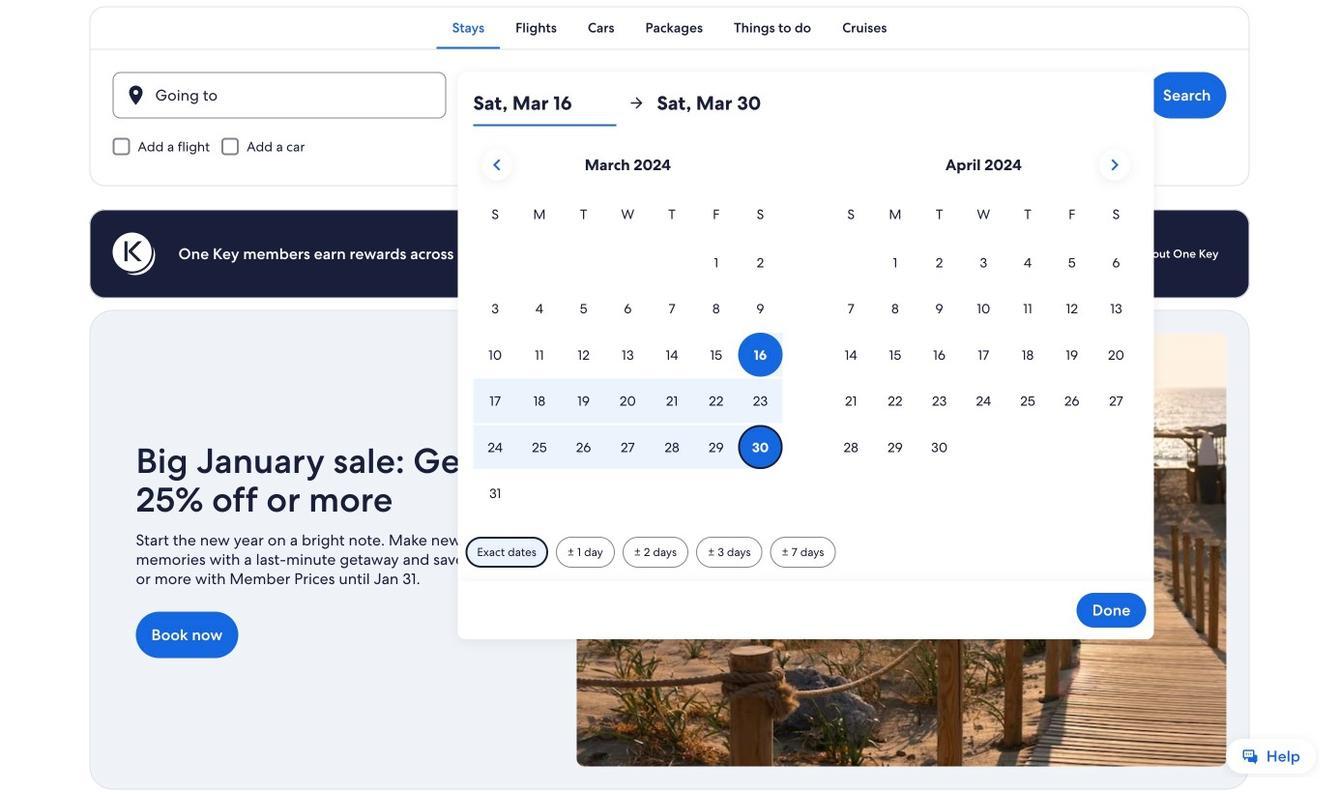 Task type: describe. For each thing, give the bounding box(es) containing it.
march 2024 element
[[473, 204, 783, 517]]

previous month image
[[485, 153, 509, 177]]



Task type: vqa. For each thing, say whether or not it's contained in the screenshot.
One Key Blue Tier image
no



Task type: locate. For each thing, give the bounding box(es) containing it.
april 2024 element
[[829, 204, 1139, 471]]

next month image
[[1103, 153, 1127, 177]]

application
[[473, 142, 1139, 517]]

tab list
[[89, 6, 1250, 49]]

directional image
[[628, 94, 645, 112]]



